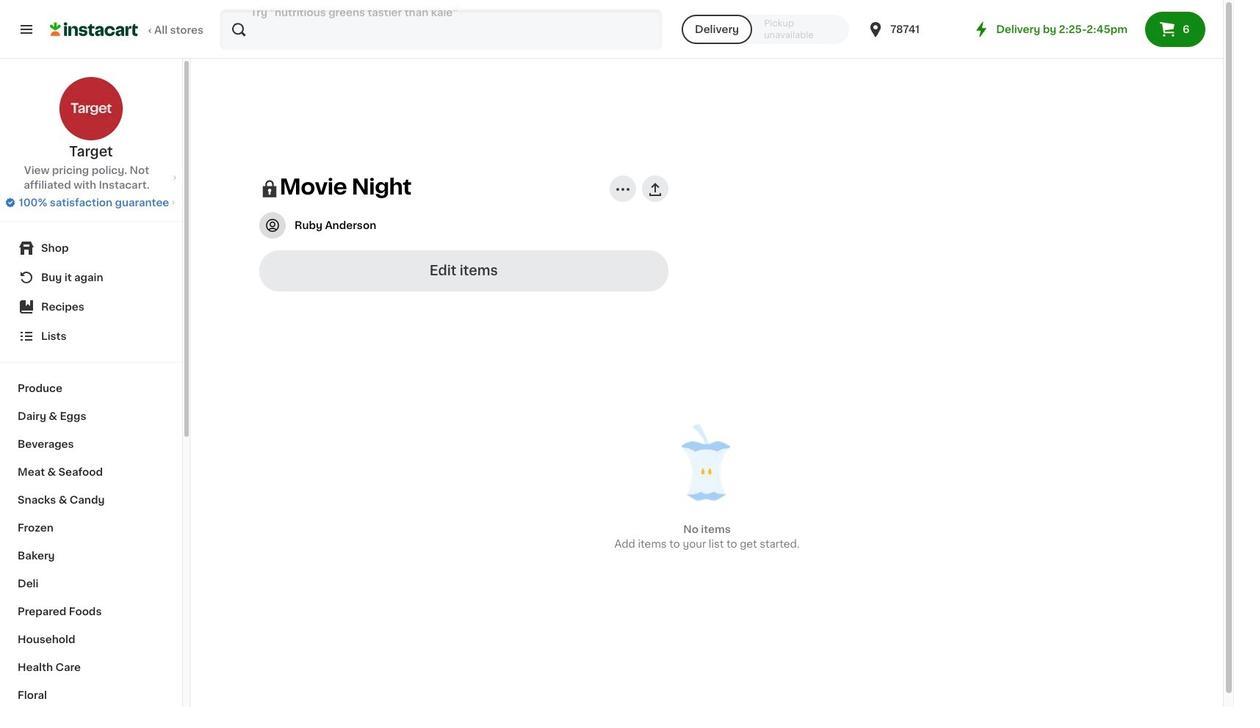 Task type: describe. For each thing, give the bounding box(es) containing it.
Search field
[[221, 10, 661, 48]]

instacart logo image
[[50, 21, 138, 38]]

service type group
[[682, 15, 849, 44]]



Task type: locate. For each thing, give the bounding box(es) containing it.
target logo image
[[59, 76, 123, 141]]

None search field
[[220, 9, 663, 50]]



Task type: vqa. For each thing, say whether or not it's contained in the screenshot.
98105 popup button
no



